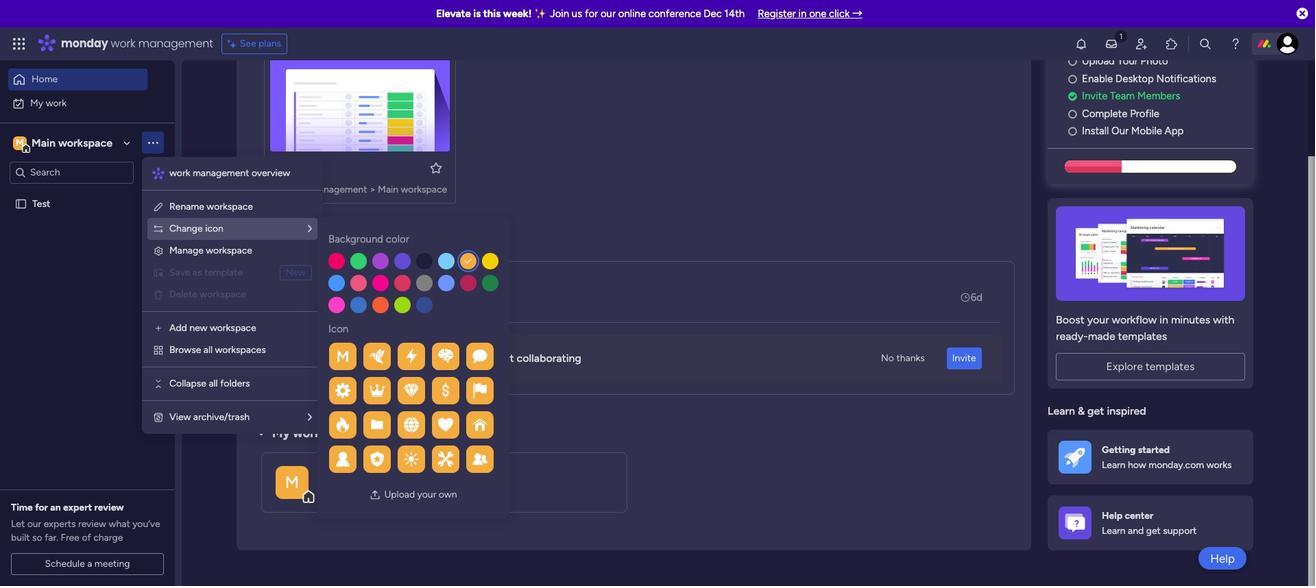 Task type: describe. For each thing, give the bounding box(es) containing it.
circle o image for install
[[1069, 126, 1077, 137]]

no
[[881, 353, 894, 364]]

learn & get inspired
[[1048, 405, 1147, 418]]

invite inside button
[[953, 353, 976, 364]]

monday
[[61, 36, 108, 51]]

view archive/trash image
[[153, 412, 164, 423]]

getting
[[1102, 444, 1136, 456]]

work inside button
[[46, 97, 67, 109]]

desktop
[[1116, 73, 1154, 85]]

thanks
[[897, 353, 925, 364]]

built
[[11, 532, 30, 544]]

workspace options image
[[146, 136, 160, 150]]

workspace image
[[13, 135, 27, 151]]

notifications image
[[1075, 37, 1088, 51]]

invite for team
[[1082, 90, 1108, 102]]

background
[[329, 233, 384, 246]]

enable desktop notifications
[[1082, 73, 1217, 85]]

complete profile link
[[1069, 106, 1254, 122]]

management inside main workspace work management
[[360, 486, 420, 498]]

upload your own button
[[364, 484, 463, 506]]

change
[[169, 223, 203, 235]]

collaborating
[[517, 352, 582, 365]]

learn for help
[[1102, 525, 1126, 537]]

delete workspace menu item
[[153, 287, 312, 303]]

templates image image
[[1060, 206, 1241, 301]]

work management overview
[[169, 167, 290, 179]]

public board image inside test list box
[[14, 197, 27, 210]]

upload for upload your photo
[[1082, 55, 1115, 67]]

your for invite
[[387, 352, 409, 365]]

all for collapse
[[209, 378, 218, 390]]

help button
[[1199, 547, 1247, 570]]

invite for your
[[357, 352, 384, 365]]

install
[[1082, 125, 1109, 137]]

workspace selection element
[[13, 135, 115, 153]]

browse all workspaces image
[[153, 345, 164, 356]]

schedule a meeting button
[[11, 554, 164, 575]]

new
[[286, 267, 306, 278]]

experts
[[44, 519, 76, 530]]

0 vertical spatial learn
[[1048, 405, 1075, 418]]

our inside the time for an expert review let our experts review what you've built so far. free of charge
[[27, 519, 41, 530]]

register in one click → link
[[758, 8, 863, 20]]

select product image
[[12, 37, 26, 51]]

(inbox)
[[346, 237, 387, 252]]

apps image
[[1165, 37, 1179, 51]]

test for public board image to the top
[[290, 161, 311, 174]]

view archive/trash
[[169, 412, 250, 423]]

my work button
[[8, 92, 147, 114]]

install our mobile app link
[[1069, 124, 1254, 139]]

time for an expert review let our experts review what you've built so far. free of charge
[[11, 502, 160, 544]]

0 vertical spatial our
[[601, 8, 616, 20]]

how
[[1128, 460, 1147, 471]]

workspace for rename workspace
[[207, 201, 253, 213]]

no thanks button
[[876, 348, 931, 370]]

1 vertical spatial review
[[78, 519, 106, 530]]

workspace for main workspace
[[58, 136, 112, 149]]

charge
[[93, 532, 123, 544]]

an
[[50, 502, 61, 514]]

workflow
[[1112, 313, 1157, 326]]

invite members image
[[1135, 37, 1149, 51]]

browse all workspaces
[[169, 344, 266, 356]]

menu item containing save as template
[[153, 265, 312, 281]]

started
[[1138, 444, 1170, 456]]

workspace image
[[276, 466, 309, 499]]

work inside main workspace work management
[[335, 486, 357, 498]]

1
[[398, 239, 402, 250]]

see plans button
[[221, 34, 287, 54]]

rename
[[169, 201, 204, 213]]

us
[[572, 8, 582, 20]]

manage workspace
[[169, 245, 252, 257]]

explore
[[1107, 360, 1143, 373]]

close my workspaces image
[[253, 425, 270, 442]]

ready-
[[1056, 330, 1088, 343]]

help for help center learn and get support
[[1102, 510, 1123, 522]]

and for get
[[1128, 525, 1144, 537]]

works
[[1207, 460, 1232, 471]]

1 image
[[1115, 28, 1128, 44]]

collapse all folders
[[169, 378, 250, 390]]

icon
[[329, 323, 349, 335]]

6d
[[971, 291, 983, 304]]

update feed (inbox)
[[272, 237, 387, 252]]

save
[[169, 267, 190, 278]]

close update feed (inbox) image
[[253, 237, 270, 253]]

menu containing work management overview
[[142, 157, 323, 434]]

help for help
[[1211, 552, 1235, 566]]

delete workspace
[[169, 289, 246, 300]]

upload your own
[[384, 489, 457, 501]]

plans
[[259, 38, 281, 49]]

online
[[618, 8, 646, 20]]

add new workspace
[[169, 322, 256, 334]]

explore templates
[[1107, 360, 1195, 373]]

photo
[[1141, 55, 1169, 67]]

update
[[272, 237, 314, 252]]

dec
[[704, 8, 722, 20]]

of
[[82, 532, 91, 544]]

template
[[204, 267, 243, 278]]

my for my work
[[30, 97, 43, 109]]

add
[[169, 322, 187, 334]]

no thanks
[[881, 353, 925, 364]]

monday.com
[[1149, 460, 1205, 471]]

all for browse
[[204, 344, 213, 356]]

help center element
[[1048, 496, 1254, 551]]

work inside menu
[[169, 167, 190, 179]]

Search in workspace field
[[29, 165, 115, 180]]

boost
[[1056, 313, 1085, 326]]

for inside the time for an expert review let our experts review what you've built so far. free of charge
[[35, 502, 48, 514]]

invite button
[[947, 348, 982, 370]]

1 vertical spatial workspaces
[[293, 426, 361, 441]]

my workspaces
[[272, 426, 361, 441]]

minutes
[[1171, 313, 1211, 326]]

1 vertical spatial m
[[337, 347, 349, 366]]

photo icon image
[[370, 490, 381, 501]]

0 vertical spatial workspaces
[[215, 344, 266, 356]]

our
[[1112, 125, 1129, 137]]

schedule a meeting
[[45, 558, 130, 570]]

✨
[[534, 8, 547, 20]]



Task type: locate. For each thing, give the bounding box(es) containing it.
in inside boost your workflow in minutes with ready-made templates
[[1160, 313, 1169, 326]]

workspace inside main workspace work management
[[348, 467, 407, 482]]

templates right explore
[[1146, 360, 1195, 373]]

1 horizontal spatial help
[[1211, 552, 1235, 566]]

help inside help button
[[1211, 552, 1235, 566]]

home
[[32, 73, 58, 85]]

m inside workspace icon
[[16, 137, 24, 148]]

0 horizontal spatial workspaces
[[215, 344, 266, 356]]

conference
[[649, 8, 701, 20]]

circle o image down the notifications icon
[[1069, 56, 1077, 67]]

view
[[169, 412, 191, 423]]

1 horizontal spatial workspaces
[[293, 426, 361, 441]]

work left 'photo icon'
[[335, 486, 357, 498]]

save as template
[[169, 267, 243, 278]]

0 horizontal spatial upload
[[384, 489, 415, 501]]

0 vertical spatial in
[[799, 8, 807, 20]]

review up of
[[78, 519, 106, 530]]

your left the own
[[417, 489, 437, 501]]

1 horizontal spatial invite
[[953, 353, 976, 364]]

help inside help center learn and get support
[[1102, 510, 1123, 522]]

templates down workflow
[[1118, 330, 1168, 343]]

schedule
[[45, 558, 85, 570]]

0 horizontal spatial invite
[[357, 352, 384, 365]]

delete workspace image
[[153, 289, 164, 300]]

templates inside boost your workflow in minutes with ready-made templates
[[1118, 330, 1168, 343]]

0 horizontal spatial and
[[470, 352, 488, 365]]

time
[[11, 502, 33, 514]]

workspace inside menu item
[[200, 289, 246, 300]]

inspired
[[1107, 405, 1147, 418]]

brad klo image
[[1277, 33, 1299, 55]]

0 vertical spatial circle o image
[[1069, 56, 1077, 67]]

1 vertical spatial get
[[1147, 525, 1161, 537]]

elevate
[[436, 8, 471, 20]]

and left start
[[470, 352, 488, 365]]

our left online
[[601, 8, 616, 20]]

so
[[32, 532, 42, 544]]

my right 'close my workspaces' image in the left bottom of the page
[[272, 426, 290, 441]]

workspace down add to favorites icon
[[401, 184, 447, 195]]

register in one click →
[[758, 8, 863, 20]]

your up made
[[1088, 313, 1109, 326]]

1 horizontal spatial my
[[272, 426, 290, 441]]

your
[[1118, 55, 1138, 67]]

week!
[[503, 8, 532, 20]]

roy mann image
[[285, 284, 313, 311]]

workspace up the browse all workspaces on the left of the page
[[210, 322, 256, 334]]

service icon image
[[153, 267, 164, 278]]

0 vertical spatial public board image
[[270, 160, 285, 176]]

workspace up 'photo icon'
[[348, 467, 407, 482]]

my down home
[[30, 97, 43, 109]]

2 circle o image from the top
[[1069, 74, 1077, 84]]

1 horizontal spatial m
[[285, 472, 299, 492]]

1 vertical spatial learn
[[1102, 460, 1126, 471]]

management
[[138, 36, 213, 51], [193, 167, 249, 179], [311, 184, 367, 195], [360, 486, 420, 498]]

main right workspace image
[[318, 467, 345, 482]]

mobile
[[1132, 125, 1163, 137]]

0 vertical spatial get
[[1088, 405, 1105, 418]]

2 vertical spatial your
[[417, 489, 437, 501]]

0 horizontal spatial for
[[35, 502, 48, 514]]

members
[[1138, 90, 1181, 102]]

test down the search in workspace field
[[32, 198, 50, 210]]

complete
[[1082, 108, 1128, 120]]

main for main workspace work management
[[318, 467, 345, 482]]

management inside menu
[[193, 167, 249, 179]]

1 vertical spatial your
[[387, 352, 409, 365]]

roy
[[321, 283, 339, 295]]

as
[[193, 267, 202, 278]]

1 vertical spatial our
[[27, 519, 41, 530]]

for
[[585, 8, 598, 20], [35, 502, 48, 514]]

→
[[853, 8, 863, 20]]

3 circle o image from the top
[[1069, 126, 1077, 137]]

component image
[[270, 182, 283, 194]]

0 vertical spatial my
[[30, 97, 43, 109]]

workspace down template
[[200, 289, 246, 300]]

list arrow image
[[308, 413, 312, 422]]

boost your workflow in minutes with ready-made templates
[[1056, 313, 1235, 343]]

public board image
[[270, 160, 285, 176], [14, 197, 27, 210]]

0 horizontal spatial public board image
[[14, 197, 27, 210]]

all down add new workspace
[[204, 344, 213, 356]]

roy mann
[[321, 283, 367, 295]]

0 vertical spatial review
[[94, 502, 124, 514]]

free
[[61, 532, 80, 544]]

invite your teammates and start collaborating
[[357, 352, 582, 365]]

circle o image up 'check circle' icon
[[1069, 74, 1077, 84]]

help image
[[1229, 37, 1243, 51]]

circle o image down circle o image
[[1069, 126, 1077, 137]]

m for workspace image
[[285, 472, 299, 492]]

our
[[601, 8, 616, 20], [27, 519, 41, 530]]

1 vertical spatial in
[[1160, 313, 1169, 326]]

and
[[470, 352, 488, 365], [1128, 525, 1144, 537]]

workspace up the search in workspace field
[[58, 136, 112, 149]]

learn left & on the right bottom of the page
[[1048, 405, 1075, 418]]

feed
[[317, 237, 343, 252]]

add to favorites image
[[429, 161, 443, 175]]

support
[[1163, 525, 1197, 537]]

2 horizontal spatial main
[[378, 184, 399, 195]]

1 vertical spatial help
[[1211, 552, 1235, 566]]

center
[[1125, 510, 1154, 522]]

0 vertical spatial for
[[585, 8, 598, 20]]

explore templates button
[[1056, 353, 1246, 381]]

learn
[[1048, 405, 1075, 418], [1102, 460, 1126, 471], [1102, 525, 1126, 537]]

1 horizontal spatial and
[[1128, 525, 1144, 537]]

0 vertical spatial main
[[32, 136, 56, 149]]

0 horizontal spatial test
[[32, 198, 50, 210]]

0 vertical spatial and
[[470, 352, 488, 365]]

2 horizontal spatial m
[[337, 347, 349, 366]]

in left minutes
[[1160, 313, 1169, 326]]

upload up enable
[[1082, 55, 1115, 67]]

1 circle o image from the top
[[1069, 56, 1077, 67]]

and for start
[[470, 352, 488, 365]]

public board image up component icon at the left top of page
[[270, 160, 285, 176]]

workspace up template
[[206, 245, 252, 257]]

0 horizontal spatial get
[[1088, 405, 1105, 418]]

for left an
[[35, 502, 48, 514]]

one
[[809, 8, 827, 20]]

m down icon
[[337, 347, 349, 366]]

search everything image
[[1199, 37, 1213, 51]]

m inside workspace image
[[285, 472, 299, 492]]

your for upload
[[417, 489, 437, 501]]

1 vertical spatial all
[[209, 378, 218, 390]]

list arrow image
[[308, 224, 312, 234]]

review
[[94, 502, 124, 514], [78, 519, 106, 530]]

2 horizontal spatial your
[[1088, 313, 1109, 326]]

your left teammates
[[387, 352, 409, 365]]

rename workspace image
[[153, 202, 164, 213]]

getting started learn how monday.com works
[[1102, 444, 1232, 471]]

learn for getting
[[1102, 460, 1126, 471]]

inbox image
[[1105, 37, 1119, 51]]

0 vertical spatial help
[[1102, 510, 1123, 522]]

add new workspace image
[[153, 323, 164, 334]]

notifications
[[1157, 73, 1217, 85]]

test up list arrow icon
[[290, 161, 311, 174]]

0 horizontal spatial m
[[16, 137, 24, 148]]

2 vertical spatial circle o image
[[1069, 126, 1077, 137]]

change icon
[[169, 223, 224, 235]]

a
[[87, 558, 92, 570]]

home button
[[8, 69, 147, 91]]

0 vertical spatial upload
[[1082, 55, 1115, 67]]

work up rename
[[169, 167, 190, 179]]

1 horizontal spatial our
[[601, 8, 616, 20]]

upload inside button
[[384, 489, 415, 501]]

workspaces down list arrow image in the bottom left of the page
[[293, 426, 361, 441]]

test inside list box
[[32, 198, 50, 210]]

work right component icon at the left top of page
[[287, 184, 308, 195]]

elevate is this week! ✨ join us for our online conference dec 14th
[[436, 8, 745, 20]]

circle o image
[[1069, 56, 1077, 67], [1069, 74, 1077, 84], [1069, 126, 1077, 137]]

install our mobile app
[[1082, 125, 1184, 137]]

0 vertical spatial m
[[16, 137, 24, 148]]

my for my workspaces
[[272, 426, 290, 441]]

all
[[204, 344, 213, 356], [209, 378, 218, 390]]

test list box
[[0, 189, 175, 401]]

1 horizontal spatial main
[[318, 467, 345, 482]]

upload for upload your own
[[384, 489, 415, 501]]

get
[[1088, 405, 1105, 418], [1147, 525, 1161, 537]]

1 vertical spatial main
[[378, 184, 399, 195]]

0 horizontal spatial your
[[387, 352, 409, 365]]

help
[[1102, 510, 1123, 522], [1211, 552, 1235, 566]]

1 horizontal spatial public board image
[[270, 160, 285, 176]]

rename workspace
[[169, 201, 253, 213]]

work right monday
[[111, 36, 135, 51]]

your for boost
[[1088, 313, 1109, 326]]

our up so at bottom left
[[27, 519, 41, 530]]

circle o image for enable
[[1069, 74, 1077, 84]]

m down "my workspaces"
[[285, 472, 299, 492]]

work
[[111, 36, 135, 51], [46, 97, 67, 109], [169, 167, 190, 179], [287, 184, 308, 195], [335, 486, 357, 498]]

collapse all folders image
[[153, 379, 164, 390]]

main
[[32, 136, 56, 149], [378, 184, 399, 195], [318, 467, 345, 482]]

enable desktop notifications link
[[1069, 71, 1254, 87]]

learn inside the getting started learn how monday.com works
[[1102, 460, 1126, 471]]

option
[[0, 191, 175, 194]]

1 vertical spatial circle o image
[[1069, 74, 1077, 84]]

and inside help center learn and get support
[[1128, 525, 1144, 537]]

workspace up icon
[[207, 201, 253, 213]]

1 horizontal spatial test
[[290, 161, 311, 174]]

your
[[1088, 313, 1109, 326], [387, 352, 409, 365], [417, 489, 437, 501]]

invite team members
[[1082, 90, 1181, 102]]

click
[[829, 8, 850, 20]]

circle o image inside enable desktop notifications link
[[1069, 74, 1077, 84]]

0 vertical spatial test
[[290, 161, 311, 174]]

0 vertical spatial your
[[1088, 313, 1109, 326]]

0 vertical spatial all
[[204, 344, 213, 356]]

>
[[370, 184, 376, 195]]

1 horizontal spatial in
[[1160, 313, 1169, 326]]

work management > main workspace
[[287, 184, 447, 195]]

0 vertical spatial templates
[[1118, 330, 1168, 343]]

mann
[[341, 283, 367, 295]]

1 horizontal spatial upload
[[1082, 55, 1115, 67]]

circle o image inside upload your photo link
[[1069, 56, 1077, 67]]

icon
[[205, 223, 224, 235]]

this
[[483, 8, 501, 20]]

circle o image
[[1069, 109, 1077, 119]]

what
[[109, 519, 130, 530]]

meeting
[[95, 558, 130, 570]]

learn inside help center learn and get support
[[1102, 525, 1126, 537]]

1 vertical spatial public board image
[[14, 197, 27, 210]]

templates
[[1118, 330, 1168, 343], [1146, 360, 1195, 373]]

0 horizontal spatial my
[[30, 97, 43, 109]]

get inside help center learn and get support
[[1147, 525, 1161, 537]]

your inside button
[[417, 489, 437, 501]]

start
[[491, 352, 514, 365]]

1 horizontal spatial for
[[585, 8, 598, 20]]

for right us
[[585, 8, 598, 20]]

delete
[[169, 289, 197, 300]]

my inside my work button
[[30, 97, 43, 109]]

you've
[[132, 519, 160, 530]]

with
[[1213, 313, 1235, 326]]

main inside workspace selection element
[[32, 136, 56, 149]]

invite
[[1082, 90, 1108, 102], [357, 352, 384, 365], [953, 353, 976, 364]]

upload right 'photo icon'
[[384, 489, 415, 501]]

work down home
[[46, 97, 67, 109]]

2 vertical spatial main
[[318, 467, 345, 482]]

workspace for delete workspace
[[200, 289, 246, 300]]

main right workspace icon
[[32, 136, 56, 149]]

workspace for manage workspace
[[206, 245, 252, 257]]

far.
[[45, 532, 58, 544]]

getting started element
[[1048, 430, 1254, 485]]

learn down getting at the bottom of the page
[[1102, 460, 1126, 471]]

color
[[386, 233, 409, 246]]

m for workspace icon
[[16, 137, 24, 148]]

14th
[[725, 8, 745, 20]]

and down center
[[1128, 525, 1144, 537]]

manage
[[169, 245, 204, 257]]

0 horizontal spatial main
[[32, 136, 56, 149]]

see plans
[[240, 38, 281, 49]]

2 vertical spatial m
[[285, 472, 299, 492]]

in left one
[[799, 8, 807, 20]]

upload your photo
[[1082, 55, 1169, 67]]

0 horizontal spatial help
[[1102, 510, 1123, 522]]

2 horizontal spatial invite
[[1082, 90, 1108, 102]]

0 horizontal spatial in
[[799, 8, 807, 20]]

main for main workspace
[[32, 136, 56, 149]]

all left folders
[[209, 378, 218, 390]]

enable
[[1082, 73, 1113, 85]]

workspaces up folders
[[215, 344, 266, 356]]

own
[[439, 489, 457, 501]]

in
[[799, 8, 807, 20], [1160, 313, 1169, 326]]

your inside boost your workflow in minutes with ready-made templates
[[1088, 313, 1109, 326]]

1 vertical spatial for
[[35, 502, 48, 514]]

templates inside button
[[1146, 360, 1195, 373]]

teammates
[[412, 352, 467, 365]]

1 vertical spatial my
[[272, 426, 290, 441]]

expert
[[63, 502, 92, 514]]

menu
[[142, 157, 323, 434]]

circle o image inside install our mobile app link
[[1069, 126, 1077, 137]]

1 vertical spatial test
[[32, 198, 50, 210]]

menu item
[[153, 265, 312, 281]]

manage workspace image
[[153, 246, 164, 257]]

1 horizontal spatial your
[[417, 489, 437, 501]]

1 vertical spatial and
[[1128, 525, 1144, 537]]

2 vertical spatial learn
[[1102, 525, 1126, 537]]

public board image down workspace icon
[[14, 197, 27, 210]]

get down center
[[1147, 525, 1161, 537]]

1 vertical spatial upload
[[384, 489, 415, 501]]

check circle image
[[1069, 91, 1077, 102]]

m left main workspace
[[16, 137, 24, 148]]

1 horizontal spatial get
[[1147, 525, 1161, 537]]

learn down center
[[1102, 525, 1126, 537]]

0 horizontal spatial our
[[27, 519, 41, 530]]

main inside main workspace work management
[[318, 467, 345, 482]]

get right & on the right bottom of the page
[[1088, 405, 1105, 418]]

change icon image
[[153, 224, 164, 235]]

circle o image for upload
[[1069, 56, 1077, 67]]

main right >
[[378, 184, 399, 195]]

workspace for main workspace work management
[[348, 467, 407, 482]]

test for public board image inside the test list box
[[32, 198, 50, 210]]

review up what
[[94, 502, 124, 514]]

invite team members link
[[1069, 89, 1254, 104]]

1 vertical spatial templates
[[1146, 360, 1195, 373]]



Task type: vqa. For each thing, say whether or not it's contained in the screenshot.
'work' inside the My work "button"
no



